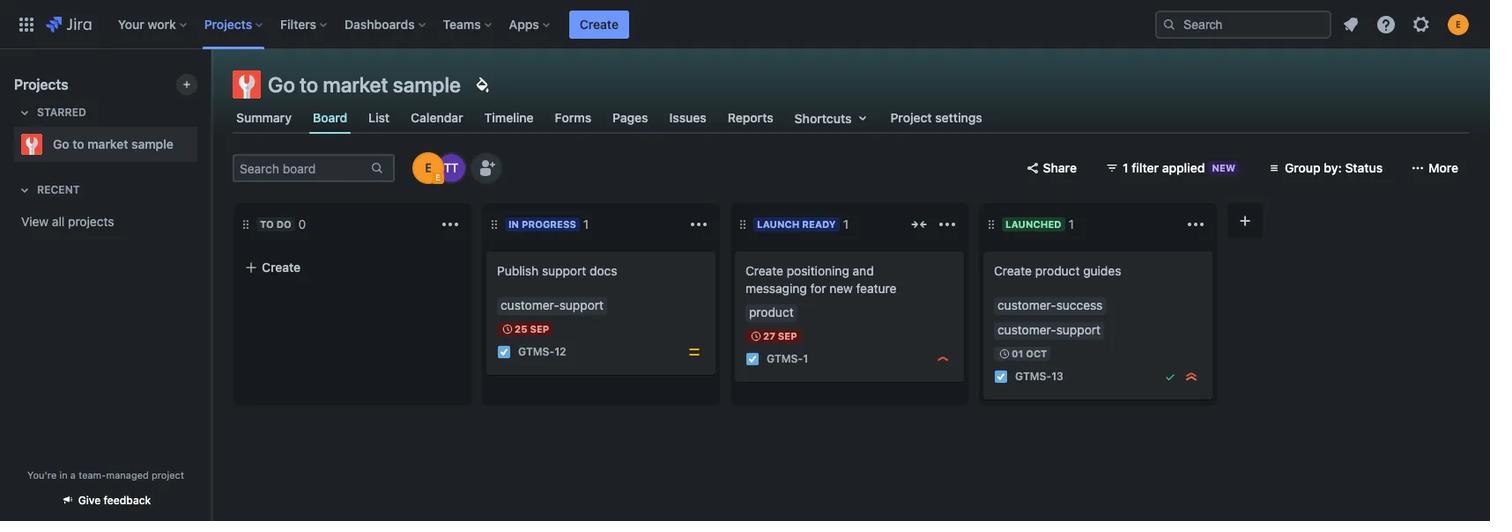 Task type: describe. For each thing, give the bounding box(es) containing it.
0 horizontal spatial go
[[53, 137, 69, 152]]

settings
[[935, 110, 983, 125]]

to do 0
[[260, 217, 306, 232]]

high image
[[936, 353, 950, 367]]

task image
[[746, 353, 760, 367]]

summary
[[236, 110, 292, 125]]

share button
[[1015, 154, 1088, 182]]

Search board text field
[[234, 156, 368, 181]]

pages
[[613, 110, 648, 125]]

view
[[21, 214, 49, 229]]

by:
[[1324, 160, 1342, 175]]

your
[[118, 16, 144, 31]]

create inside primary element
[[580, 16, 619, 31]]

0 vertical spatial sample
[[393, 72, 461, 97]]

project
[[891, 110, 932, 125]]

your profile and settings image
[[1448, 14, 1469, 35]]

calendar link
[[407, 102, 467, 134]]

messaging
[[746, 281, 807, 296]]

timeline link
[[481, 102, 537, 134]]

banner containing your work
[[0, 0, 1491, 49]]

projects
[[14, 77, 68, 93]]

publish
[[497, 264, 539, 279]]

go to market sample link
[[14, 127, 190, 162]]

ready
[[802, 219, 836, 230]]

tab list containing board
[[222, 102, 1480, 134]]

publish support docs
[[497, 264, 618, 279]]

gtms- for positioning
[[767, 353, 803, 366]]

sep for support
[[530, 323, 549, 335]]

gtms-1
[[767, 353, 808, 366]]

gtms-12
[[518, 346, 566, 359]]

1 right task icon
[[803, 353, 808, 366]]

feedback
[[104, 495, 151, 508]]

forms
[[555, 110, 592, 125]]

notifications image
[[1341, 14, 1362, 35]]

your work
[[118, 16, 176, 31]]

group
[[1285, 160, 1321, 175]]

team-
[[79, 470, 106, 481]]

a
[[70, 470, 76, 481]]

25 september 2023 image
[[501, 323, 515, 337]]

starred
[[37, 106, 86, 119]]

new
[[1212, 162, 1236, 174]]

for
[[811, 281, 826, 296]]

product
[[1035, 264, 1080, 279]]

collapse starred projects image
[[14, 102, 35, 123]]

1 vertical spatial market
[[88, 137, 128, 152]]

gtms-13
[[1015, 371, 1064, 384]]

issues
[[670, 110, 707, 125]]

help image
[[1376, 14, 1397, 35]]

1 horizontal spatial go to market sample
[[268, 72, 461, 97]]

1 vertical spatial to
[[73, 137, 84, 152]]

collapse recent projects image
[[14, 180, 35, 201]]

more
[[1429, 160, 1459, 175]]

primary element
[[11, 0, 1156, 49]]

27 september 2023 image
[[749, 330, 763, 344]]

1 horizontal spatial market
[[323, 72, 388, 97]]

25 september 2023 image
[[501, 323, 515, 337]]

1 filter applied new
[[1123, 160, 1236, 175]]

launched
[[1006, 219, 1062, 230]]

give
[[78, 495, 101, 508]]

and
[[853, 264, 874, 279]]

13
[[1052, 371, 1064, 384]]

your work button
[[113, 10, 194, 38]]

in progress 1
[[509, 217, 589, 232]]

issues link
[[666, 102, 710, 134]]

reports
[[728, 110, 774, 125]]

0 horizontal spatial sample
[[131, 137, 174, 152]]

in
[[509, 219, 519, 230]]

group by: status
[[1285, 160, 1383, 175]]

0
[[299, 217, 306, 232]]



Task type: vqa. For each thing, say whether or not it's contained in the screenshot.
the top Level
no



Task type: locate. For each thing, give the bounding box(es) containing it.
column actions menu image
[[937, 214, 958, 235], [1186, 214, 1207, 235]]

give feedback
[[78, 495, 151, 508]]

banner
[[0, 0, 1491, 49]]

recent
[[37, 183, 80, 197]]

12
[[555, 346, 566, 359]]

positioning
[[787, 264, 850, 279]]

in
[[59, 470, 68, 481]]

27 sep
[[763, 331, 797, 342]]

create positioning and messaging for new feature
[[746, 264, 897, 296]]

0 horizontal spatial create button
[[234, 252, 472, 284]]

new
[[830, 281, 853, 296]]

sample up calendar
[[393, 72, 461, 97]]

create inside create positioning and messaging for new feature
[[746, 264, 784, 279]]

sidebar navigation image
[[192, 71, 231, 106]]

view all projects link
[[14, 206, 197, 238]]

0 horizontal spatial market
[[88, 137, 128, 152]]

go
[[268, 72, 295, 97], [53, 137, 69, 152]]

0 vertical spatial create button
[[569, 10, 629, 38]]

1 horizontal spatial task image
[[994, 370, 1008, 384]]

search image
[[1163, 17, 1177, 31]]

create button
[[569, 10, 629, 38], [234, 252, 472, 284]]

gtms- down 27 sep
[[767, 353, 803, 366]]

sep right 27
[[778, 331, 797, 342]]

list link
[[365, 102, 393, 134]]

project settings link
[[887, 102, 986, 134]]

you're in a team-managed project
[[27, 470, 184, 481]]

27
[[763, 331, 776, 342]]

1 horizontal spatial to
[[300, 72, 318, 97]]

0 horizontal spatial gtms-
[[518, 346, 555, 359]]

done image
[[1164, 370, 1178, 384], [1164, 370, 1178, 384]]

go to market sample down the starred
[[53, 137, 174, 152]]

create column image
[[1235, 211, 1256, 232]]

0 vertical spatial to
[[300, 72, 318, 97]]

2 column actions menu image from the left
[[1186, 214, 1207, 235]]

0 vertical spatial go to market sample
[[268, 72, 461, 97]]

sep
[[530, 323, 549, 335], [778, 331, 797, 342]]

to
[[300, 72, 318, 97], [73, 137, 84, 152]]

managed
[[106, 470, 149, 481]]

25
[[515, 323, 528, 335]]

give feedback button
[[50, 487, 162, 516]]

25 sep
[[515, 323, 549, 335]]

0 vertical spatial market
[[323, 72, 388, 97]]

0 horizontal spatial sep
[[530, 323, 549, 335]]

task image for publish support docs
[[497, 346, 511, 360]]

1 horizontal spatial sample
[[393, 72, 461, 97]]

task image down 25 september 2023 icon
[[497, 346, 511, 360]]

to up board
[[300, 72, 318, 97]]

projects
[[68, 214, 114, 229]]

applied
[[1162, 160, 1205, 175]]

gtms-1 link
[[767, 352, 808, 367]]

all
[[52, 214, 65, 229]]

oct
[[1026, 348, 1047, 360]]

1 horizontal spatial sep
[[778, 331, 797, 342]]

2 horizontal spatial gtms-
[[1015, 371, 1052, 384]]

tab list
[[222, 102, 1480, 134]]

progress
[[522, 219, 576, 230]]

timeline
[[484, 110, 534, 125]]

work
[[148, 16, 176, 31]]

go down the starred
[[53, 137, 69, 152]]

1 right progress at the top left of page
[[583, 217, 589, 232]]

launch
[[757, 219, 800, 230]]

board
[[313, 110, 347, 125]]

market
[[323, 72, 388, 97], [88, 137, 128, 152]]

1 right the launched
[[1069, 217, 1074, 232]]

1 right ready
[[843, 217, 849, 232]]

project
[[152, 470, 184, 481]]

0 horizontal spatial to
[[73, 137, 84, 152]]

0 vertical spatial task image
[[497, 346, 511, 360]]

calendar
[[411, 110, 463, 125]]

remove from starred image
[[192, 134, 213, 155]]

column actions menu image left create column image
[[1186, 214, 1207, 235]]

1 horizontal spatial gtms-
[[767, 353, 803, 366]]

reports link
[[724, 102, 777, 134]]

gtms-13 link
[[1015, 370, 1064, 385]]

terry turtle image
[[437, 154, 465, 182]]

docs
[[590, 264, 618, 279]]

medium image
[[688, 346, 702, 360]]

support
[[542, 264, 586, 279]]

1 column actions menu image from the left
[[937, 214, 958, 235]]

list
[[369, 110, 390, 125]]

appswitcher icon image
[[16, 14, 37, 35]]

task image
[[497, 346, 511, 360], [994, 370, 1008, 384]]

shortcuts
[[795, 111, 852, 126]]

01 october 2023 image
[[998, 347, 1012, 361], [998, 347, 1012, 361]]

share
[[1043, 160, 1077, 175]]

01 oct
[[1012, 348, 1047, 360]]

27 september 2023 image
[[749, 330, 763, 344]]

jira image
[[46, 14, 91, 35], [46, 14, 91, 35]]

create project image
[[180, 78, 194, 92]]

highest image
[[1185, 370, 1199, 384]]

gtms- for product
[[1015, 371, 1052, 384]]

sep for positioning
[[778, 331, 797, 342]]

gtms- for support
[[518, 346, 555, 359]]

task image for create product guides
[[994, 370, 1008, 384]]

go up summary
[[268, 72, 295, 97]]

Search field
[[1156, 10, 1332, 38]]

view all projects
[[21, 214, 114, 229]]

sep right 25
[[530, 323, 549, 335]]

gtms- down oct
[[1015, 371, 1052, 384]]

more button
[[1401, 154, 1469, 182]]

eloisefrancis23 image
[[414, 154, 442, 182]]

01
[[1012, 348, 1024, 360]]

1 horizontal spatial column actions menu image
[[1186, 214, 1207, 235]]

1 vertical spatial task image
[[994, 370, 1008, 384]]

to
[[260, 219, 274, 230]]

go to market sample
[[268, 72, 461, 97], [53, 137, 174, 152]]

settings image
[[1411, 14, 1432, 35]]

1 horizontal spatial create button
[[569, 10, 629, 38]]

sample left remove from starred image
[[131, 137, 174, 152]]

1 vertical spatial create button
[[234, 252, 472, 284]]

to down the starred
[[73, 137, 84, 152]]

market up list
[[323, 72, 388, 97]]

task image left gtms-13 link
[[994, 370, 1008, 384]]

add people image
[[476, 158, 497, 179]]

forms link
[[551, 102, 595, 134]]

0 horizontal spatial task image
[[497, 346, 511, 360]]

0 horizontal spatial column actions menu image
[[937, 214, 958, 235]]

summary link
[[233, 102, 295, 134]]

status
[[1346, 160, 1383, 175]]

gtms- down 25 sep
[[518, 346, 555, 359]]

column actions menu image right "collapse" icon
[[937, 214, 958, 235]]

shortcuts button
[[791, 102, 877, 134]]

gtms-
[[518, 346, 555, 359], [767, 353, 803, 366], [1015, 371, 1052, 384]]

0 horizontal spatial go to market sample
[[53, 137, 174, 152]]

1 vertical spatial go to market sample
[[53, 137, 174, 152]]

1 vertical spatial go
[[53, 137, 69, 152]]

do
[[276, 219, 291, 230]]

launch ready 1
[[757, 217, 849, 232]]

go to market sample up list
[[268, 72, 461, 97]]

create product guides
[[994, 264, 1122, 279]]

gtms- inside "link"
[[518, 346, 555, 359]]

collapse image
[[909, 214, 930, 235]]

project settings
[[891, 110, 983, 125]]

pages link
[[609, 102, 652, 134]]

1
[[1123, 160, 1129, 175], [583, 217, 589, 232], [843, 217, 849, 232], [1069, 217, 1074, 232], [803, 353, 808, 366]]

gtms-12 link
[[518, 345, 566, 360]]

1 horizontal spatial go
[[268, 72, 295, 97]]

launched 1
[[1006, 217, 1074, 232]]

filter
[[1132, 160, 1159, 175]]

guides
[[1084, 264, 1122, 279]]

1 left filter
[[1123, 160, 1129, 175]]

feature
[[856, 281, 897, 296]]

1 vertical spatial sample
[[131, 137, 174, 152]]

market up view all projects link
[[88, 137, 128, 152]]

create button inside primary element
[[569, 10, 629, 38]]

0 vertical spatial go
[[268, 72, 295, 97]]

you're
[[27, 470, 57, 481]]



